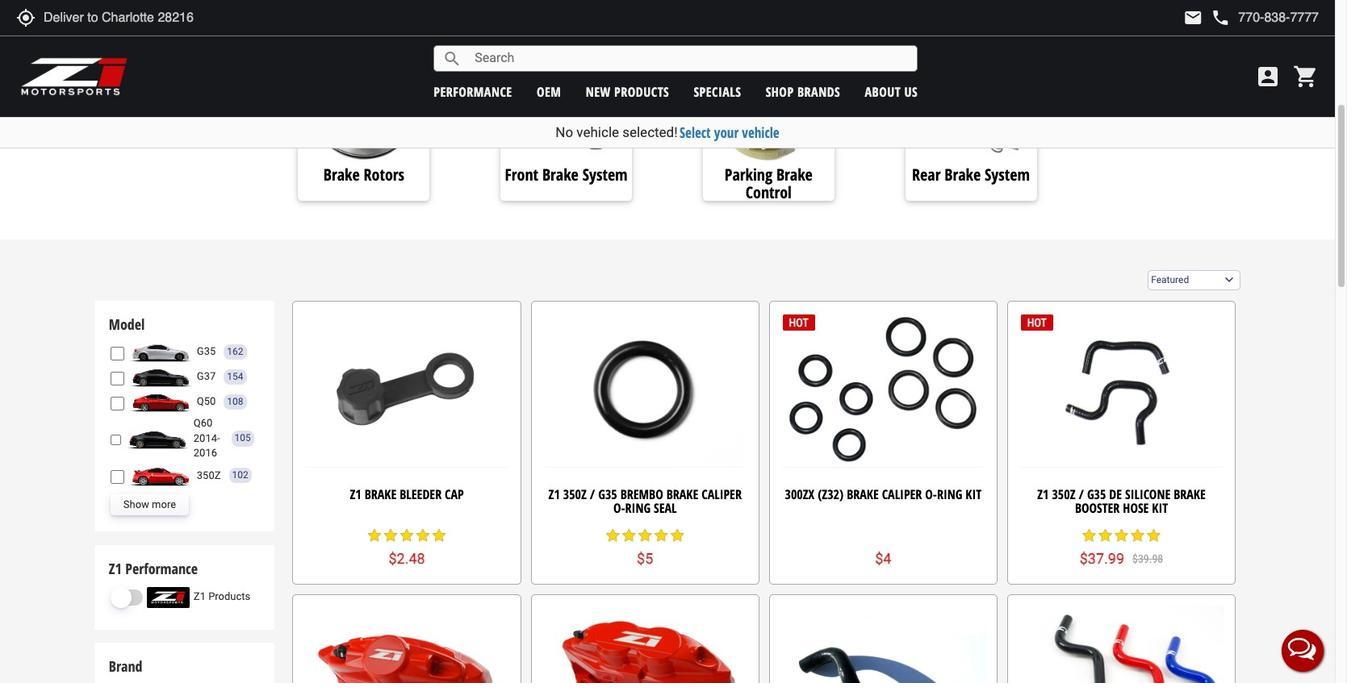 Task type: vqa. For each thing, say whether or not it's contained in the screenshot.
Select
yes



Task type: locate. For each thing, give the bounding box(es) containing it.
15 star from the left
[[670, 528, 686, 545]]

1 horizontal spatial kit
[[1153, 500, 1169, 518]]

0 horizontal spatial kit
[[966, 486, 982, 504]]

model
[[109, 315, 145, 335]]

/ inside z1 350z / g35 brembo brake caliper o-ring seal
[[590, 486, 595, 504]]

z1 for z1 350z / g35 de silicone brake booster hose kit
[[1038, 486, 1049, 504]]

brake right front
[[543, 164, 579, 186]]

phone
[[1212, 8, 1231, 27]]

1 / from the left
[[590, 486, 595, 504]]

cap
[[445, 486, 464, 504]]

1 horizontal spatial /
[[1079, 486, 1085, 504]]

hose
[[1124, 500, 1149, 518]]

caliper
[[702, 486, 742, 504], [882, 486, 923, 504]]

infiniti q60 coupe cv36 2014 2015 vq37vhr 3.7l z1 motorsports image
[[125, 429, 190, 450]]

specials
[[694, 83, 742, 101]]

0 horizontal spatial caliper
[[702, 486, 742, 504]]

z1
[[350, 486, 362, 504], [549, 486, 560, 504], [1038, 486, 1049, 504], [109, 559, 122, 579], [194, 591, 206, 603]]

performance
[[434, 83, 512, 101]]

control
[[746, 182, 792, 203]]

nissan 350z z33 2003 2004 2005 2006 2007 2008 2009 vq35de 3.5l revup rev up vq35hr nismo z1 motorsports image
[[128, 466, 193, 487]]

search
[[443, 49, 462, 68]]

mail phone
[[1184, 8, 1231, 27]]

/ for o-
[[590, 486, 595, 504]]

3 star from the left
[[1114, 528, 1130, 544]]

6 star from the left
[[367, 528, 383, 545]]

350z
[[197, 470, 221, 482], [563, 486, 587, 504], [1053, 486, 1076, 504]]

caliper inside z1 350z / g35 brembo brake caliper o-ring seal
[[702, 486, 742, 504]]

1 caliper from the left
[[702, 486, 742, 504]]

$39.98
[[1133, 553, 1164, 566]]

350z for z1 350z / g35 brembo brake caliper o-ring seal
[[563, 486, 587, 504]]

brake right (z32)
[[847, 486, 879, 504]]

350z down the 2016 at the bottom of the page
[[197, 470, 221, 482]]

system
[[583, 164, 628, 186], [985, 164, 1030, 186]]

z1 for z1 performance
[[109, 559, 122, 579]]

0 horizontal spatial /
[[590, 486, 595, 504]]

350z inside z1 350z / g35 de silicone brake booster hose kit
[[1053, 486, 1076, 504]]

z1 350z / g35 de silicone brake booster hose kit
[[1038, 486, 1206, 518]]

brake right parking
[[777, 164, 813, 186]]

2 star from the left
[[1098, 528, 1114, 544]]

2016
[[194, 448, 217, 460]]

300zx
[[785, 486, 815, 504]]

brake inside parking brake control
[[777, 164, 813, 186]]

ring
[[937, 486, 963, 504], [626, 500, 651, 518]]

star
[[1082, 528, 1098, 544], [1098, 528, 1114, 544], [1114, 528, 1130, 544], [1130, 528, 1146, 544], [1146, 528, 1162, 544], [367, 528, 383, 545], [383, 528, 399, 545], [399, 528, 415, 545], [415, 528, 431, 545], [431, 528, 447, 545], [605, 528, 621, 545], [621, 528, 637, 545], [637, 528, 653, 545], [653, 528, 670, 545], [670, 528, 686, 545]]

/ for booster
[[1079, 486, 1085, 504]]

brake right rear
[[945, 164, 981, 186]]

102
[[232, 470, 248, 481]]

o-
[[926, 486, 937, 504], [614, 500, 626, 518]]

/
[[590, 486, 595, 504], [1079, 486, 1085, 504]]

/ inside z1 350z / g35 de silicone brake booster hose kit
[[1079, 486, 1085, 504]]

vehicle
[[742, 124, 780, 142], [577, 124, 619, 141]]

1 horizontal spatial 350z
[[563, 486, 587, 504]]

no
[[556, 124, 573, 141]]

z1 performance
[[109, 559, 198, 579]]

rotors
[[364, 164, 405, 186]]

10 star from the left
[[431, 528, 447, 545]]

brake left bleeder
[[365, 486, 397, 504]]

new products link
[[586, 83, 670, 101]]

4 star from the left
[[1130, 528, 1146, 544]]

1 system from the left
[[583, 164, 628, 186]]

1 horizontal spatial caliper
[[882, 486, 923, 504]]

$2.48
[[389, 551, 425, 568]]

z1 inside z1 350z / g35 brembo brake caliper o-ring seal
[[549, 486, 560, 504]]

g35 inside z1 350z / g35 brembo brake caliper o-ring seal
[[599, 486, 618, 504]]

2 caliper from the left
[[882, 486, 923, 504]]

about us
[[865, 83, 918, 101]]

0 horizontal spatial ring
[[626, 500, 651, 518]]

g35
[[197, 345, 216, 358], [599, 486, 618, 504], [1088, 486, 1107, 504]]

selected!
[[623, 124, 678, 141]]

108
[[227, 396, 244, 407]]

caliper up $4
[[882, 486, 923, 504]]

350z left de
[[1053, 486, 1076, 504]]

brake right brembo
[[667, 486, 699, 504]]

vehicle inside no vehicle selected! select your vehicle
[[577, 124, 619, 141]]

0 horizontal spatial o-
[[614, 500, 626, 518]]

1 horizontal spatial g35
[[599, 486, 618, 504]]

None checkbox
[[110, 347, 124, 361], [110, 434, 121, 448], [110, 347, 124, 361], [110, 434, 121, 448]]

12 star from the left
[[621, 528, 637, 545]]

g35 left brembo
[[599, 486, 618, 504]]

/ left brembo
[[590, 486, 595, 504]]

shopping_cart
[[1294, 64, 1320, 90]]

0 horizontal spatial 350z
[[197, 470, 221, 482]]

brake
[[324, 164, 360, 186], [543, 164, 579, 186], [777, 164, 813, 186], [945, 164, 981, 186], [365, 486, 397, 504], [667, 486, 699, 504], [847, 486, 879, 504], [1174, 486, 1206, 504]]

g35 inside z1 350z / g35 de silicone brake booster hose kit
[[1088, 486, 1107, 504]]

caliper right seal
[[702, 486, 742, 504]]

brembo
[[621, 486, 664, 504]]

bleeder
[[400, 486, 442, 504]]

infiniti q50 sedan hybrid v37 2014 2015 2016 2017 2018 2019 2020 vq37vhr 2.0t 3.0t 3.7l red sport redsport vr30ddtt z1 motorsports image
[[128, 392, 193, 413]]

brake inside the front brake system link
[[543, 164, 579, 186]]

z1 350z / g35 brembo brake caliper o-ring seal
[[549, 486, 742, 518]]

2 horizontal spatial 350z
[[1053, 486, 1076, 504]]

shop brands link
[[766, 83, 841, 101]]

brand
[[109, 658, 143, 677]]

vehicle right no
[[577, 124, 619, 141]]

infiniti g35 coupe sedan v35 v36 skyline 2003 2004 2005 2006 2007 2008 3.5l vq35de revup rev up vq35hr z1 motorsports image
[[128, 342, 193, 363]]

kit inside z1 350z / g35 de silicone brake booster hose kit
[[1153, 500, 1169, 518]]

products
[[615, 83, 670, 101]]

9 star from the left
[[415, 528, 431, 545]]

300zx (z32) brake caliper o-ring kit
[[785, 486, 982, 504]]

vehicle right your
[[742, 124, 780, 142]]

z1 inside z1 350z / g35 de silicone brake booster hose kit
[[1038, 486, 1049, 504]]

0 horizontal spatial vehicle
[[577, 124, 619, 141]]

kit
[[966, 486, 982, 504], [1153, 500, 1169, 518]]

brake right silicone
[[1174, 486, 1206, 504]]

None checkbox
[[110, 372, 124, 386], [110, 397, 124, 411], [110, 471, 124, 485], [110, 372, 124, 386], [110, 397, 124, 411], [110, 471, 124, 485]]

2 horizontal spatial g35
[[1088, 486, 1107, 504]]

z1 motorsports logo image
[[20, 57, 129, 97]]

g35 up g37
[[197, 345, 216, 358]]

performance
[[125, 559, 198, 579]]

350z left brembo
[[563, 486, 587, 504]]

brands
[[798, 83, 841, 101]]

brake left rotors
[[324, 164, 360, 186]]

$5
[[637, 551, 654, 568]]

1 horizontal spatial system
[[985, 164, 1030, 186]]

162
[[227, 346, 243, 357]]

q60 2014- 2016
[[194, 418, 220, 460]]

front
[[505, 164, 539, 186]]

2 system from the left
[[985, 164, 1030, 186]]

select your vehicle link
[[680, 124, 780, 142]]

g35 left de
[[1088, 486, 1107, 504]]

/ left de
[[1079, 486, 1085, 504]]

performance link
[[434, 83, 512, 101]]

star star star star star $5
[[605, 528, 686, 568]]

2 / from the left
[[1079, 486, 1085, 504]]

350z inside z1 350z / g35 brembo brake caliper o-ring seal
[[563, 486, 587, 504]]

front brake system link
[[501, 164, 632, 186]]

system for rear brake system
[[985, 164, 1030, 186]]

0 horizontal spatial system
[[583, 164, 628, 186]]

front brake system
[[505, 164, 628, 186]]

q60
[[194, 418, 213, 430]]

brake inside z1 350z / g35 de silicone brake booster hose kit
[[1174, 486, 1206, 504]]



Task type: describe. For each thing, give the bounding box(es) containing it.
g35 for z1 350z / g35 de silicone brake booster hose kit
[[1088, 486, 1107, 504]]

silicone
[[1126, 486, 1171, 504]]

rear brake system
[[913, 164, 1030, 186]]

show more button
[[110, 495, 189, 516]]

1 horizontal spatial vehicle
[[742, 124, 780, 142]]

parking brake control
[[725, 164, 813, 203]]

q50
[[197, 396, 216, 408]]

seal
[[654, 500, 677, 518]]

brake rotors
[[324, 164, 405, 186]]

brake inside brake rotors link
[[324, 164, 360, 186]]

o- inside z1 350z / g35 brembo brake caliper o-ring seal
[[614, 500, 626, 518]]

shopping_cart link
[[1290, 64, 1320, 90]]

show more
[[123, 499, 176, 511]]

star star star star star $2.48
[[367, 528, 447, 568]]

8 star from the left
[[399, 528, 415, 545]]

account_box link
[[1252, 64, 1286, 90]]

(z32)
[[818, 486, 844, 504]]

star star star star star $37.99 $39.98
[[1080, 528, 1164, 567]]

oem link
[[537, 83, 562, 101]]

11 star from the left
[[605, 528, 621, 545]]

brake inside z1 350z / g35 brembo brake caliper o-ring seal
[[667, 486, 699, 504]]

mail link
[[1184, 8, 1204, 27]]

booster
[[1076, 500, 1120, 518]]

show
[[123, 499, 149, 511]]

specials link
[[694, 83, 742, 101]]

infiniti g37 coupe sedan convertible v36 cv36 hv36 skyline 2008 2009 2010 2011 2012 2013 3.7l vq37vhr z1 motorsports image
[[128, 367, 193, 388]]

1 horizontal spatial o-
[[926, 486, 937, 504]]

350z for z1 350z / g35 de silicone brake booster hose kit
[[1053, 486, 1076, 504]]

your
[[715, 124, 739, 142]]

g35 for z1 350z / g35 brembo brake caliper o-ring seal
[[599, 486, 618, 504]]

14 star from the left
[[653, 528, 670, 545]]

us
[[905, 83, 918, 101]]

g37
[[197, 371, 216, 383]]

Search search field
[[462, 46, 918, 71]]

ring inside z1 350z / g35 brembo brake caliper o-ring seal
[[626, 500, 651, 518]]

parking brake control link
[[703, 164, 835, 203]]

more
[[152, 499, 176, 511]]

oem
[[537, 83, 562, 101]]

154
[[227, 371, 243, 382]]

rear brake system link
[[906, 164, 1037, 186]]

select
[[680, 124, 711, 142]]

1 star from the left
[[1082, 528, 1098, 544]]

1 horizontal spatial ring
[[937, 486, 963, 504]]

0 horizontal spatial g35
[[197, 345, 216, 358]]

about us link
[[865, 83, 918, 101]]

new
[[586, 83, 611, 101]]

brake inside the rear brake system link
[[945, 164, 981, 186]]

rear
[[913, 164, 941, 186]]

system for front brake system
[[583, 164, 628, 186]]

brake rotors link
[[298, 164, 430, 186]]

new products
[[586, 83, 670, 101]]

2014-
[[194, 433, 220, 445]]

z1 for z1 350z / g35 brembo brake caliper o-ring seal
[[549, 486, 560, 504]]

de
[[1110, 486, 1123, 504]]

my_location
[[16, 8, 36, 27]]

105
[[235, 433, 251, 444]]

products
[[208, 591, 251, 603]]

z1 brake bleeder cap
[[350, 486, 464, 504]]

z1 for z1 brake bleeder cap
[[350, 486, 362, 504]]

shop
[[766, 83, 794, 101]]

about
[[865, 83, 901, 101]]

$37.99
[[1080, 551, 1125, 567]]

z1 products
[[194, 591, 251, 603]]

z1 for z1 products
[[194, 591, 206, 603]]

phone link
[[1212, 8, 1320, 27]]

parking
[[725, 164, 773, 186]]

7 star from the left
[[383, 528, 399, 545]]

13 star from the left
[[637, 528, 653, 545]]

shop brands
[[766, 83, 841, 101]]

mail
[[1184, 8, 1204, 27]]

account_box
[[1256, 64, 1282, 90]]

$4
[[876, 551, 892, 568]]

5 star from the left
[[1146, 528, 1162, 544]]

no vehicle selected! select your vehicle
[[556, 124, 780, 142]]



